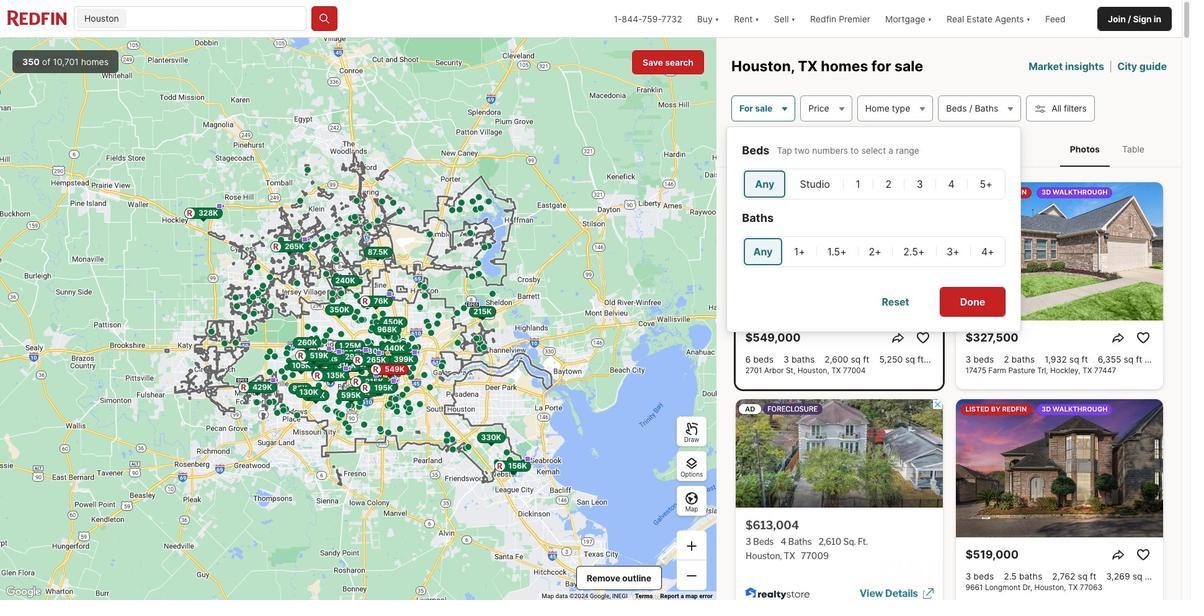 Task type: describe. For each thing, give the bounding box(es) containing it.
share home image
[[1111, 331, 1126, 346]]

number of bathrooms row
[[742, 236, 1006, 267]]

toggle search results photos view tab
[[1060, 134, 1110, 165]]

google image
[[3, 584, 44, 601]]

ad element
[[736, 400, 943, 601]]

map region
[[0, 38, 717, 601]]

0 vertical spatial share home image
[[891, 331, 906, 346]]

1 horizontal spatial share home image
[[1111, 548, 1126, 563]]



Task type: vqa. For each thing, say whether or not it's contained in the screenshot.
NEXT image at the top
yes



Task type: locate. For each thing, give the bounding box(es) containing it.
add home to favorites image inside checkbox
[[1136, 548, 1151, 563]]

advertisement image
[[729, 395, 949, 601]]

next image
[[923, 244, 938, 259]]

share home image
[[891, 331, 906, 346], [1111, 548, 1126, 563]]

2 add home to favorites checkbox from the left
[[1133, 328, 1153, 348]]

0 horizontal spatial share home image
[[891, 331, 906, 346]]

add home to favorites checkbox for share home icon
[[1133, 328, 1153, 348]]

Add home to favorites checkbox
[[1133, 545, 1153, 565]]

Add home to favorites checkbox
[[913, 328, 933, 348], [1133, 328, 1153, 348]]

previous image
[[741, 244, 755, 259]]

submit search image
[[318, 12, 331, 25]]

cell
[[744, 170, 786, 198], [788, 170, 842, 198], [845, 170, 872, 198], [874, 170, 903, 198], [906, 170, 934, 198], [937, 170, 966, 198], [969, 170, 1004, 198], [744, 238, 782, 265], [785, 238, 815, 265], [818, 238, 857, 265], [859, 238, 891, 265], [894, 238, 935, 265], [937, 238, 969, 265], [972, 238, 1004, 265]]

None search field
[[129, 7, 306, 32]]

add home to favorites image
[[916, 331, 930, 346], [1136, 331, 1151, 346], [1136, 548, 1151, 563]]

menu
[[727, 126, 1021, 332]]

1 vertical spatial share home image
[[1111, 548, 1126, 563]]

add home to favorites checkbox for share home image to the top
[[913, 328, 933, 348]]

number of bedrooms row
[[742, 169, 1006, 200]]

tab list
[[1048, 131, 1167, 167]]

0 horizontal spatial add home to favorites checkbox
[[913, 328, 933, 348]]

1 horizontal spatial add home to favorites checkbox
[[1133, 328, 1153, 348]]

toggle search results table view tab
[[1112, 134, 1155, 165]]

1 add home to favorites checkbox from the left
[[913, 328, 933, 348]]



